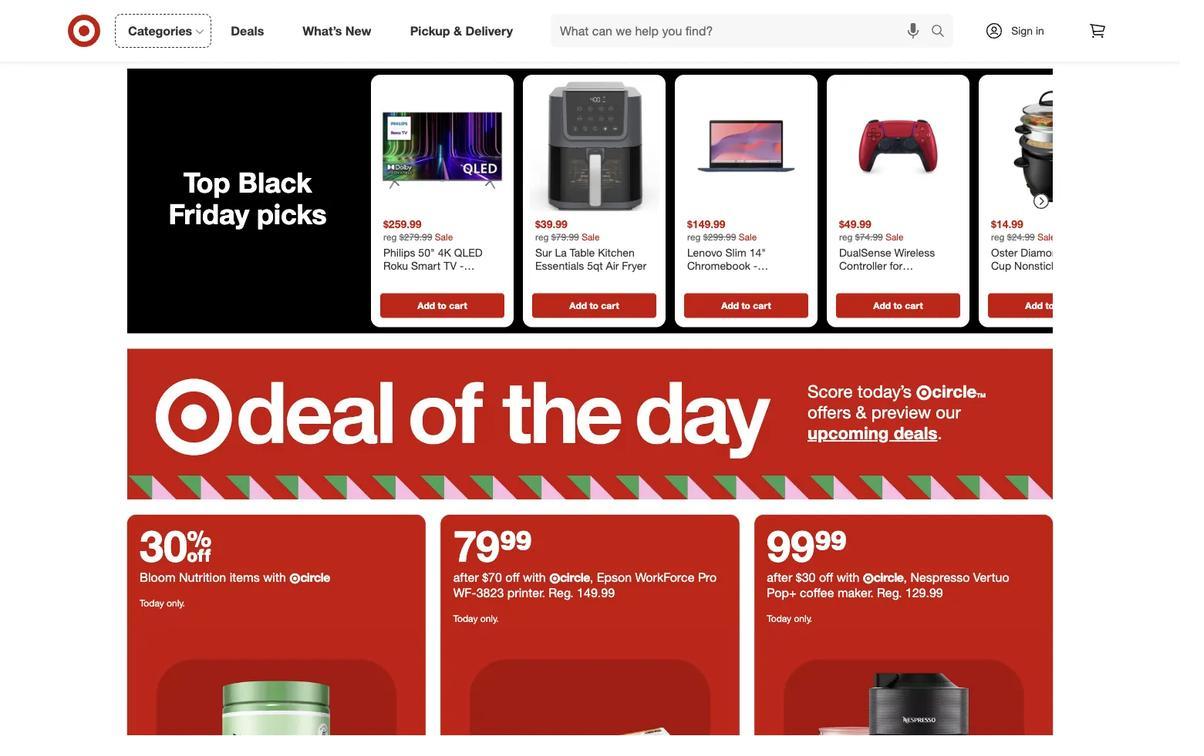 Task type: vqa. For each thing, say whether or not it's contained in the screenshot.
Gift tracking
no



Task type: describe. For each thing, give the bounding box(es) containing it.
$279.99
[[399, 231, 432, 243]]

$299.99
[[703, 231, 736, 243]]

pickup & delivery
[[410, 23, 513, 38]]

99 for 79
[[500, 520, 532, 572]]

$39.99 reg $79.99 sale sur la table kitchen essentials 5qt air fryer
[[535, 218, 647, 273]]

5 cart from the left
[[1057, 300, 1075, 312]]

only. for 79
[[480, 613, 499, 625]]

pop+ coffee
[[767, 585, 834, 601]]

black inside $14.99 reg $24.99 sale oster diamondforce 6 cup nonstick  electric rice cooker - black
[[1061, 273, 1088, 286]]

table
[[570, 246, 595, 259]]

in
[[1036, 24, 1044, 37]]

reg for $49.99
[[839, 231, 853, 243]]

what's
[[303, 23, 342, 38]]

149.99
[[577, 585, 615, 601]]

today only. for 79 99
[[453, 613, 499, 625]]

add for $149.99
[[721, 300, 739, 312]]

after for 99
[[767, 570, 792, 585]]

search button
[[924, 14, 961, 51]]

to for $259.99
[[438, 300, 447, 312]]

sale for $39.99
[[582, 231, 600, 243]]

.
[[937, 422, 942, 444]]

0 horizontal spatial only.
[[167, 598, 185, 609]]

30
[[140, 520, 212, 572]]

2 99 from the left
[[767, 520, 815, 572]]

add to cart button for $14.99
[[988, 294, 1112, 318]]

◎
[[916, 384, 932, 401]]

sur la table kitchen essentials 5qt air fryer image
[[529, 81, 659, 211]]

with for 79
[[523, 570, 546, 585]]

$149.99
[[687, 218, 726, 231]]

target deal of the day image for after $70 off with
[[441, 631, 739, 737]]

$30
[[796, 570, 816, 585]]

vertuo
[[973, 570, 1009, 585]]

offers
[[808, 402, 851, 423]]

to for $49.99
[[893, 300, 902, 312]]

workforce
[[635, 570, 694, 585]]

bloom nutrition items with
[[140, 570, 289, 585]]

$259.99 reg $279.99 sale
[[383, 218, 453, 243]]

la
[[555, 246, 567, 259]]

friday
[[169, 197, 249, 231]]

$49.99 reg $74.99 sale
[[839, 218, 904, 243]]

reg. inside the , epson workforce pro wf-3823 printer. reg. 149.99
[[549, 585, 574, 601]]

99 99
[[767, 520, 847, 572]]

add to cart for $149.99
[[721, 300, 771, 312]]

electric
[[1060, 259, 1096, 273]]

add to cart button for $49.99
[[836, 294, 960, 318]]

sale for $149.99
[[739, 231, 757, 243]]

items
[[230, 570, 260, 585]]

with for 99
[[837, 570, 859, 585]]

cart for $49.99
[[905, 300, 923, 312]]

diamondforce
[[1021, 246, 1091, 259]]

$14.99 reg $24.99 sale oster diamondforce 6 cup nonstick  electric rice cooker - black
[[991, 218, 1100, 286]]

circle inside score today's ◎ circle tm offers & preview our upcoming deals .
[[932, 381, 977, 402]]

reg for $259.99
[[383, 231, 397, 243]]

circle for after $70 off with
[[560, 570, 590, 585]]

target deal of the day image for after $30 off with
[[755, 631, 1053, 737]]

cup
[[991, 259, 1011, 273]]

add to cart for $14.99
[[1025, 300, 1075, 312]]

sale for $259.99
[[435, 231, 453, 243]]

lenovo slim 14" chromebook - mediatek processor - 4gb ram - 64gb flash storage - blue (82xj002dus) image
[[681, 81, 811, 211]]

-
[[1054, 273, 1058, 286]]

to for $149.99
[[742, 300, 750, 312]]

sale for $49.99
[[886, 231, 904, 243]]

top black friday picks
[[169, 165, 327, 231]]

oster
[[991, 246, 1018, 259]]

sale for $14.99
[[1037, 231, 1056, 243]]

$24.99
[[1007, 231, 1035, 243]]

black inside 'top black friday picks'
[[238, 165, 312, 199]]

score
[[808, 381, 853, 402]]

add to cart for $49.99
[[873, 300, 923, 312]]

dualsense wireless controller for playstation 5 - volcanic red image
[[833, 81, 963, 211]]

$14.99
[[991, 218, 1023, 231]]

nonstick
[[1014, 259, 1057, 273]]

what's new
[[303, 23, 371, 38]]

rice
[[991, 273, 1013, 286]]

wf-
[[453, 585, 476, 601]]

epson
[[597, 570, 632, 585]]

pickup
[[410, 23, 450, 38]]

reg for $149.99
[[687, 231, 701, 243]]

after $70 off with
[[453, 570, 549, 585]]

what's new link
[[289, 14, 391, 48]]

79
[[453, 520, 500, 572]]

after for 79
[[453, 570, 479, 585]]

oster diamondforce 6 cup nonstick  electric rice cooker - black image
[[985, 81, 1115, 211]]

add for $14.99
[[1025, 300, 1043, 312]]

6
[[1094, 246, 1100, 259]]

sign
[[1011, 24, 1033, 37]]

carousel region
[[127, 69, 1121, 349]]

after $30 off with
[[767, 570, 863, 585]]

add to cart button for $149.99
[[684, 294, 808, 318]]

add to cart button for $39.99
[[532, 294, 656, 318]]

add for $49.99
[[873, 300, 891, 312]]

new
[[345, 23, 371, 38]]

79 99
[[453, 520, 532, 572]]

philips 50" 4k qled roku smart tv - 50pul7973/f7 - special purchase image
[[377, 81, 507, 211]]



Task type: locate. For each thing, give the bounding box(es) containing it.
today
[[140, 598, 164, 609], [453, 613, 478, 625], [767, 613, 791, 625]]

, inside the , epson workforce pro wf-3823 printer. reg. 149.99
[[590, 570, 593, 585]]

99 for 99
[[815, 520, 847, 572]]

today for 99
[[767, 613, 791, 625]]

5 sale from the left
[[1037, 231, 1056, 243]]

add down cooker
[[1025, 300, 1043, 312]]

What can we help you find? suggestions appear below search field
[[551, 14, 935, 48]]

reg for $39.99
[[535, 231, 549, 243]]

, for 79 99
[[590, 570, 593, 585]]

2 with from the left
[[523, 570, 546, 585]]

1 off from the left
[[505, 570, 520, 585]]

1 add to cart from the left
[[418, 300, 467, 312]]

2 reg. from the left
[[877, 585, 902, 601]]

to
[[438, 300, 447, 312], [590, 300, 598, 312], [742, 300, 750, 312], [893, 300, 902, 312], [1045, 300, 1054, 312]]

today only. for 99 99
[[767, 613, 812, 625]]

maker.
[[838, 585, 874, 601]]

to for $14.99
[[1045, 300, 1054, 312]]

add to cart button down -
[[988, 294, 1112, 318]]

5 add to cart button from the left
[[988, 294, 1112, 318]]

cart for $149.99
[[753, 300, 771, 312]]

deals
[[231, 23, 264, 38]]

2 reg from the left
[[535, 231, 549, 243]]

add to cart button down $299.99
[[684, 294, 808, 318]]

3 sale from the left
[[739, 231, 757, 243]]

sale right $279.99
[[435, 231, 453, 243]]

5qt
[[587, 259, 603, 273]]

cooker
[[1016, 273, 1051, 286]]

sale inside $39.99 reg $79.99 sale sur la table kitchen essentials 5qt air fryer
[[582, 231, 600, 243]]

sale right $299.99
[[739, 231, 757, 243]]

only. for 99
[[794, 613, 812, 625]]

3 to from the left
[[742, 300, 750, 312]]

nespresso
[[910, 570, 970, 585]]

reg inside $49.99 reg $74.99 sale
[[839, 231, 853, 243]]

sign in
[[1011, 24, 1044, 37]]

target deal of the day image
[[127, 349, 1053, 500], [755, 631, 1053, 737], [127, 631, 425, 737], [441, 631, 739, 737]]

3 cart from the left
[[753, 300, 771, 312]]

$39.99
[[535, 218, 568, 231]]

0 horizontal spatial ,
[[590, 570, 593, 585]]

sale right $74.99
[[886, 231, 904, 243]]

&
[[454, 23, 462, 38], [856, 402, 867, 423]]

1 add to cart button from the left
[[380, 294, 504, 318]]

add to cart down $299.99
[[721, 300, 771, 312]]

4 cart from the left
[[905, 300, 923, 312]]

black right top
[[238, 165, 312, 199]]

bloom
[[140, 570, 176, 585]]

to for $39.99
[[590, 300, 598, 312]]

reg
[[383, 231, 397, 243], [535, 231, 549, 243], [687, 231, 701, 243], [839, 231, 853, 243], [991, 231, 1005, 243]]

tm
[[977, 392, 986, 399]]

0 horizontal spatial after
[[453, 570, 479, 585]]

circle for bloom nutrition items with
[[300, 570, 330, 585]]

our
[[936, 402, 961, 423]]

1 sale from the left
[[435, 231, 453, 243]]

4 reg from the left
[[839, 231, 853, 243]]

today only.
[[140, 598, 185, 609], [453, 613, 499, 625], [767, 613, 812, 625]]

$74.99
[[855, 231, 883, 243]]

circle
[[932, 381, 977, 402], [300, 570, 330, 585], [560, 570, 590, 585], [874, 570, 904, 585]]

reg. left '149.99'
[[549, 585, 574, 601]]

after up wf-
[[453, 570, 479, 585]]

& right pickup
[[454, 23, 462, 38]]

99 up pop+ coffee
[[767, 520, 815, 572]]

reg left $74.99
[[839, 231, 853, 243]]

4 add to cart button from the left
[[836, 294, 960, 318]]

1 with from the left
[[263, 570, 286, 585]]

circle right items
[[300, 570, 330, 585]]

2 , from the left
[[904, 570, 907, 585]]

top
[[183, 165, 230, 199]]

3823
[[476, 585, 504, 601]]

1 horizontal spatial after
[[767, 570, 792, 585]]

add to cart button
[[380, 294, 504, 318], [532, 294, 656, 318], [684, 294, 808, 318], [836, 294, 960, 318], [988, 294, 1112, 318]]

only. down pop+ coffee
[[794, 613, 812, 625]]

2 horizontal spatial today only.
[[767, 613, 812, 625]]

today down wf-
[[453, 613, 478, 625]]

target deal of the day image for bloom nutrition items with
[[127, 631, 425, 737]]

reg. inside , nespresso vertuo pop+ coffee maker. reg. 129.99
[[877, 585, 902, 601]]

reg. right the maker.
[[877, 585, 902, 601]]

only. down 3823
[[480, 613, 499, 625]]

today only. down bloom at the bottom left
[[140, 598, 185, 609]]

after
[[453, 570, 479, 585], [767, 570, 792, 585]]

add to cart button for $259.99
[[380, 294, 504, 318]]

1 horizontal spatial today
[[453, 613, 478, 625]]

3 reg from the left
[[687, 231, 701, 243]]

reg for $14.99
[[991, 231, 1005, 243]]

reg inside $259.99 reg $279.99 sale
[[383, 231, 397, 243]]

0 horizontal spatial black
[[238, 165, 312, 199]]

add for $259.99
[[418, 300, 435, 312]]

5 to from the left
[[1045, 300, 1054, 312]]

sale up table
[[582, 231, 600, 243]]

5 add to cart from the left
[[1025, 300, 1075, 312]]

reg inside $39.99 reg $79.99 sale sur la table kitchen essentials 5qt air fryer
[[535, 231, 549, 243]]

today only. down pop+ coffee
[[767, 613, 812, 625]]

, up '149.99'
[[590, 570, 593, 585]]

nutrition
[[179, 570, 226, 585]]

0 horizontal spatial reg.
[[549, 585, 574, 601]]

add to cart down 5qt at the top of the page
[[569, 300, 619, 312]]

cart
[[449, 300, 467, 312], [601, 300, 619, 312], [753, 300, 771, 312], [905, 300, 923, 312], [1057, 300, 1075, 312]]

2 cart from the left
[[601, 300, 619, 312]]

sale
[[435, 231, 453, 243], [582, 231, 600, 243], [739, 231, 757, 243], [886, 231, 904, 243], [1037, 231, 1056, 243]]

add to cart button down $74.99
[[836, 294, 960, 318]]

1 horizontal spatial with
[[523, 570, 546, 585]]

0 vertical spatial black
[[238, 165, 312, 199]]

sign in link
[[972, 14, 1068, 48]]

99 up printer. on the left bottom
[[500, 520, 532, 572]]

categories link
[[115, 14, 211, 48]]

categories
[[128, 23, 192, 38]]

& inside score today's ◎ circle tm offers & preview our upcoming deals .
[[856, 402, 867, 423]]

with up printer. on the left bottom
[[523, 570, 546, 585]]

with right items
[[263, 570, 286, 585]]

4 add from the left
[[873, 300, 891, 312]]

2 add to cart button from the left
[[532, 294, 656, 318]]

2 horizontal spatial with
[[837, 570, 859, 585]]

2 horizontal spatial today
[[767, 613, 791, 625]]

kitchen
[[598, 246, 635, 259]]

after up pop+ coffee
[[767, 570, 792, 585]]

1 vertical spatial &
[[856, 402, 867, 423]]

$49.99
[[839, 218, 871, 231]]

1 cart from the left
[[449, 300, 467, 312]]

, up "129.99"
[[904, 570, 907, 585]]

sale inside $259.99 reg $279.99 sale
[[435, 231, 453, 243]]

1 horizontal spatial off
[[819, 570, 833, 585]]

0 horizontal spatial with
[[263, 570, 286, 585]]

3 with from the left
[[837, 570, 859, 585]]

2 add from the left
[[569, 300, 587, 312]]

3 99 from the left
[[815, 520, 847, 572]]

1 horizontal spatial reg.
[[877, 585, 902, 601]]

4 sale from the left
[[886, 231, 904, 243]]

reg inside $149.99 reg $299.99 sale
[[687, 231, 701, 243]]

today down bloom at the bottom left
[[140, 598, 164, 609]]

off
[[505, 570, 520, 585], [819, 570, 833, 585]]

add to cart down $279.99
[[418, 300, 467, 312]]

off for 79
[[505, 570, 520, 585]]

delivery
[[465, 23, 513, 38]]

reg inside $14.99 reg $24.99 sale oster diamondforce 6 cup nonstick  electric rice cooker - black
[[991, 231, 1005, 243]]

, nespresso vertuo pop+ coffee maker. reg. 129.99
[[767, 570, 1009, 601]]

add to cart button down 5qt at the top of the page
[[532, 294, 656, 318]]

add to cart button down $279.99
[[380, 294, 504, 318]]

today for 79
[[453, 613, 478, 625]]

air
[[606, 259, 619, 273]]

reg.
[[549, 585, 574, 601], [877, 585, 902, 601]]

, epson workforce pro wf-3823 printer. reg. 149.99
[[453, 570, 717, 601]]

sale inside $14.99 reg $24.99 sale oster diamondforce 6 cup nonstick  electric rice cooker - black
[[1037, 231, 1056, 243]]

4 add to cart from the left
[[873, 300, 923, 312]]

1 vertical spatial black
[[1061, 273, 1088, 286]]

today only. down wf-
[[453, 613, 499, 625]]

$259.99
[[383, 218, 422, 231]]

2 sale from the left
[[582, 231, 600, 243]]

2 off from the left
[[819, 570, 833, 585]]

today's
[[858, 381, 912, 402]]

pro
[[698, 570, 717, 585]]

add to cart down $74.99
[[873, 300, 923, 312]]

add for $39.99
[[569, 300, 587, 312]]

2 horizontal spatial only.
[[794, 613, 812, 625]]

1 99 from the left
[[500, 520, 532, 572]]

reg left $279.99
[[383, 231, 397, 243]]

with up the maker.
[[837, 570, 859, 585]]

5 add from the left
[[1025, 300, 1043, 312]]

1 horizontal spatial black
[[1061, 273, 1088, 286]]

deals link
[[218, 14, 283, 48]]

off right $70
[[505, 570, 520, 585]]

preview
[[871, 402, 931, 423]]

off right $30
[[819, 570, 833, 585]]

129.99
[[905, 585, 943, 601]]

deals
[[894, 422, 937, 444]]

, for 99 99
[[904, 570, 907, 585]]

1 after from the left
[[453, 570, 479, 585]]

2 add to cart from the left
[[569, 300, 619, 312]]

black
[[238, 165, 312, 199], [1061, 273, 1088, 286]]

circle up '149.99'
[[560, 570, 590, 585]]

add down $299.99
[[721, 300, 739, 312]]

$70
[[482, 570, 502, 585]]

,
[[590, 570, 593, 585], [904, 570, 907, 585]]

0 horizontal spatial today only.
[[140, 598, 185, 609]]

3 add from the left
[[721, 300, 739, 312]]

add
[[418, 300, 435, 312], [569, 300, 587, 312], [721, 300, 739, 312], [873, 300, 891, 312], [1025, 300, 1043, 312]]

1 reg from the left
[[383, 231, 397, 243]]

add down essentials
[[569, 300, 587, 312]]

search
[[924, 25, 961, 40]]

picks
[[257, 197, 327, 231]]

, inside , nespresso vertuo pop+ coffee maker. reg. 129.99
[[904, 570, 907, 585]]

4 to from the left
[[893, 300, 902, 312]]

add to cart for $259.99
[[418, 300, 467, 312]]

sur
[[535, 246, 552, 259]]

5 reg from the left
[[991, 231, 1005, 243]]

circle left nespresso
[[874, 570, 904, 585]]

add down $279.99
[[418, 300, 435, 312]]

1 , from the left
[[590, 570, 593, 585]]

with
[[263, 570, 286, 585], [523, 570, 546, 585], [837, 570, 859, 585]]

essentials
[[535, 259, 584, 273]]

3 add to cart button from the left
[[684, 294, 808, 318]]

cart for $259.99
[[449, 300, 467, 312]]

black right -
[[1061, 273, 1088, 286]]

today down pop+ coffee
[[767, 613, 791, 625]]

upcoming
[[808, 422, 889, 444]]

circle for after $30 off with
[[874, 570, 904, 585]]

1 to from the left
[[438, 300, 447, 312]]

0 horizontal spatial off
[[505, 570, 520, 585]]

add to cart
[[418, 300, 467, 312], [569, 300, 619, 312], [721, 300, 771, 312], [873, 300, 923, 312], [1025, 300, 1075, 312]]

sale up diamondforce
[[1037, 231, 1056, 243]]

printer.
[[507, 585, 545, 601]]

only. down bloom at the bottom left
[[167, 598, 185, 609]]

3 add to cart from the left
[[721, 300, 771, 312]]

0 horizontal spatial &
[[454, 23, 462, 38]]

1 horizontal spatial today only.
[[453, 613, 499, 625]]

circle up .
[[932, 381, 977, 402]]

0 horizontal spatial today
[[140, 598, 164, 609]]

reg up sur
[[535, 231, 549, 243]]

1 horizontal spatial &
[[856, 402, 867, 423]]

only.
[[167, 598, 185, 609], [480, 613, 499, 625], [794, 613, 812, 625]]

2 after from the left
[[767, 570, 792, 585]]

99 up the maker.
[[815, 520, 847, 572]]

fryer
[[622, 259, 647, 273]]

pickup & delivery link
[[397, 14, 532, 48]]

add down $74.99
[[873, 300, 891, 312]]

0 vertical spatial &
[[454, 23, 462, 38]]

sale inside $149.99 reg $299.99 sale
[[739, 231, 757, 243]]

2 to from the left
[[590, 300, 598, 312]]

reg left $299.99
[[687, 231, 701, 243]]

off for 99
[[819, 570, 833, 585]]

$149.99 reg $299.99 sale
[[687, 218, 757, 243]]

1 horizontal spatial only.
[[480, 613, 499, 625]]

add to cart down -
[[1025, 300, 1075, 312]]

1 horizontal spatial ,
[[904, 570, 907, 585]]

$79.99
[[551, 231, 579, 243]]

score today's ◎ circle tm offers & preview our upcoming deals .
[[808, 381, 986, 444]]

& right offers
[[856, 402, 867, 423]]

add to cart for $39.99
[[569, 300, 619, 312]]

1 add from the left
[[418, 300, 435, 312]]

sale inside $49.99 reg $74.99 sale
[[886, 231, 904, 243]]

reg up oster
[[991, 231, 1005, 243]]

1 reg. from the left
[[549, 585, 574, 601]]



